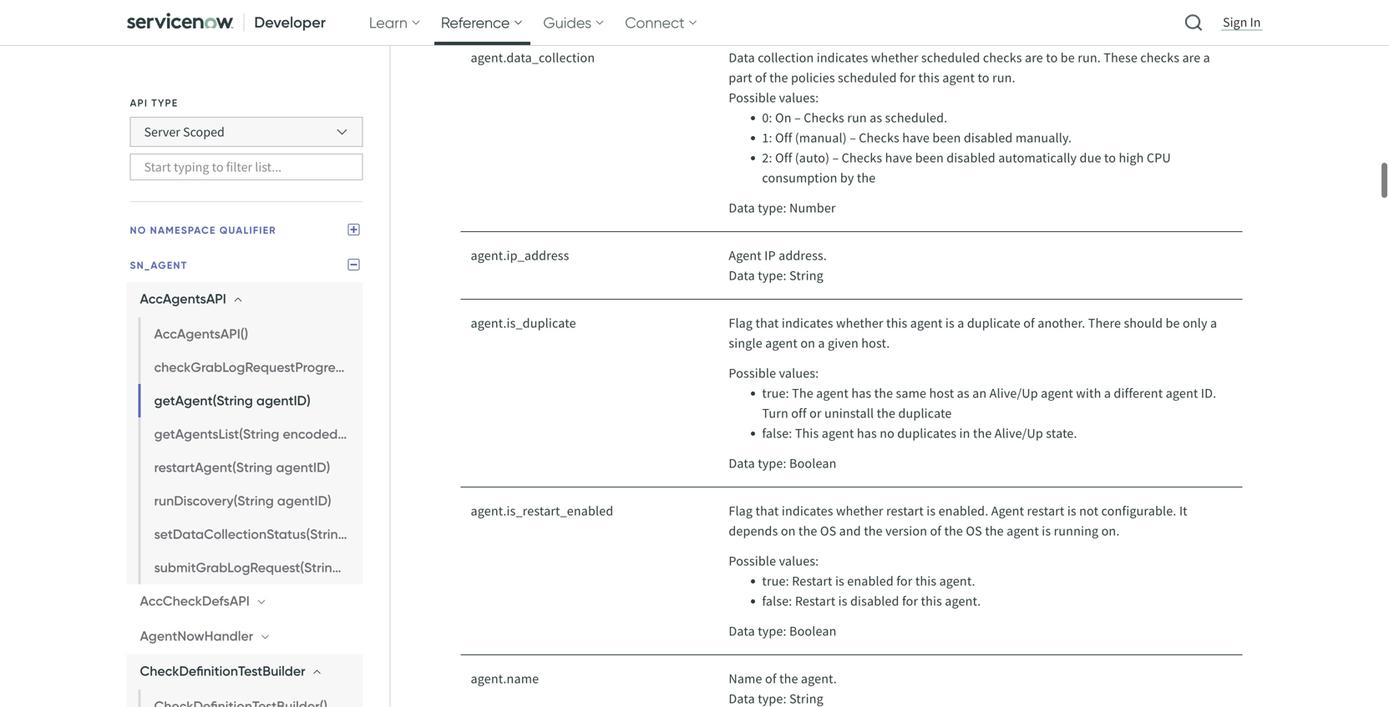 Task type: vqa. For each thing, say whether or not it's contained in the screenshot.
Instead.
no



Task type: locate. For each thing, give the bounding box(es) containing it.
learn
[[369, 13, 408, 32]]

developer
[[254, 13, 326, 32]]

reference button
[[434, 0, 530, 45]]

guides button
[[537, 0, 612, 45]]

connect button
[[619, 0, 705, 45]]

reference
[[441, 13, 510, 32]]

learn button
[[363, 0, 428, 45]]



Task type: describe. For each thing, give the bounding box(es) containing it.
sign in
[[1223, 14, 1261, 31]]

sign in button
[[1220, 13, 1265, 32]]

connect
[[625, 13, 685, 32]]

in
[[1251, 14, 1261, 31]]

guides
[[544, 13, 592, 32]]

developer link
[[120, 0, 336, 45]]

sign
[[1223, 14, 1248, 31]]



